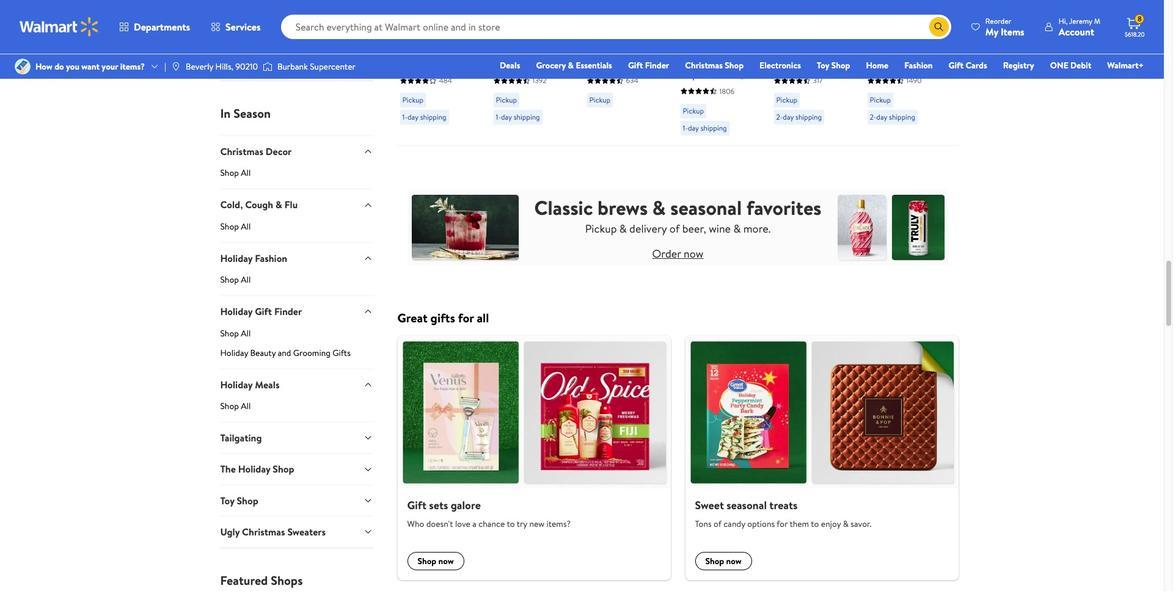Task type: describe. For each thing, give the bounding box(es) containing it.
8 $618.20
[[1125, 14, 1145, 39]]

1806
[[720, 86, 735, 96]]

shop all link for holiday meals
[[220, 400, 373, 422]]

& right "jewelry"
[[251, 39, 256, 51]]

shop all for cold, cough & flu
[[220, 221, 251, 233]]

gifts
[[333, 347, 351, 359]]

1-day shipping for $13.24
[[403, 112, 447, 122]]

shop up toy shop dropdown button
[[273, 463, 294, 476]]

toy shop inside dropdown button
[[220, 494, 258, 508]]

lids, inside $11.32 dixie to go disposable paper cups with lids, 12 oz, multicolor, 60 count
[[912, 57, 930, 70]]

disposable for $4.78
[[494, 43, 539, 57]]

holiday for holiday gift finder
[[220, 305, 253, 319]]

grocery & essentials link
[[531, 59, 618, 72]]

shop all for holiday fashion
[[220, 274, 251, 286]]

socks, tights & hosiery link
[[220, 20, 373, 37]]

to inside sweet seasonal treats tons of candy options for them to enjoy & savor.
[[811, 518, 819, 530]]

oz)
[[806, 84, 822, 97]]

2- for $12.48
[[777, 112, 783, 122]]

featured
[[220, 572, 268, 589]]

coffee, up 317
[[800, 57, 832, 70]]

product group containing $12.48
[[774, 0, 851, 140]]

walmart+
[[1108, 59, 1144, 72]]

gift cards
[[949, 59, 988, 72]]

oz
[[611, 97, 623, 111]]

shipping for $12.48
[[796, 112, 822, 122]]

chocolate
[[587, 57, 631, 70]]

mix
[[633, 57, 649, 70]]

paper inside $11.32 dixie to go disposable paper cups with lids, 12 oz, multicolor, 60 count
[[916, 43, 940, 57]]

ground inside "$12.48 73.4 ¢/oz starbucks ground coffee, medium roast coffee, holiday blend, 1 bag (17 oz)"
[[818, 30, 850, 43]]

day for $13.24
[[408, 112, 419, 122]]

bags
[[220, 59, 238, 71]]

484
[[439, 75, 452, 86]]

count for $4.78
[[494, 84, 520, 97]]

debit
[[1071, 59, 1092, 72]]

& left delivery
[[620, 221, 627, 237]]

$7.70 18.6 ¢/oz swiss miss classics hot chocolate mix with marshmallows, 30 - 1.38 oz packets
[[587, 12, 663, 111]]

items
[[1001, 25, 1025, 38]]

jewelry & watches link
[[220, 39, 373, 56]]

& inside dropdown button
[[276, 198, 282, 212]]

shop up "40"
[[725, 59, 744, 72]]

options
[[748, 518, 775, 530]]

a
[[473, 518, 477, 530]]

gift finder link
[[623, 59, 675, 72]]

30
[[652, 84, 663, 97]]

medium
[[809, 43, 843, 57]]

search icon image
[[935, 22, 944, 32]]

holiday for holiday fashion
[[220, 252, 253, 265]]

¢/count
[[698, 26, 727, 39]]

watches
[[258, 39, 290, 51]]

count inside $11.32 dixie to go disposable paper cups with lids, 12 oz, multicolor, 60 count
[[868, 84, 894, 97]]

shop all for christmas decor
[[220, 167, 251, 179]]

the holiday shop button
[[220, 454, 373, 485]]

& right brews
[[653, 194, 666, 221]]

holiday inside dropdown button
[[238, 463, 270, 476]]

your
[[102, 60, 118, 73]]

sweet seasonal treats tons of candy options for them to enjoy & savor.
[[695, 498, 872, 530]]

cold, cough & flu button
[[220, 189, 373, 221]]

the holiday shop
[[220, 463, 294, 476]]

roast inside "$13.24 32.9 ¢/oz folgers classic roast ground coffee, 40.3- ounce"
[[400, 43, 424, 57]]

day for $4.78
[[501, 112, 512, 122]]

the
[[220, 463, 236, 476]]

do
[[54, 60, 64, 73]]

home link
[[861, 59, 894, 72]]

shop now for sets
[[418, 555, 454, 568]]

lids, for $8.12
[[725, 68, 743, 81]]

paper for $4.78
[[542, 43, 566, 57]]

4 all from the top
[[241, 327, 251, 340]]

$4.78 23.9 ¢/ea dixie to go disposable paper cups with lids, 12 oz, multicolor, 20 count
[[494, 12, 567, 97]]

gift for cards
[[949, 59, 964, 72]]

pickup for $4.78
[[496, 95, 517, 105]]

1.38
[[593, 97, 609, 111]]

product group containing $13.24
[[400, 0, 476, 140]]

4 shop all from the top
[[220, 327, 251, 340]]

gift cards link
[[944, 59, 993, 72]]

12 inside $11.32 dixie to go disposable paper cups with lids, 12 oz, multicolor, 60 count
[[933, 57, 941, 70]]

great
[[398, 310, 428, 326]]

classic inside classic brews & seasonal favorites pickup & delivery of beer, wine & more.
[[535, 194, 593, 221]]

supercenter
[[310, 60, 356, 73]]

4 shop all link from the top
[[220, 327, 373, 344]]

hosiery
[[278, 20, 306, 32]]

fashion inside dropdown button
[[255, 252, 287, 265]]

home
[[866, 59, 889, 72]]

christmas for christmas decor
[[220, 145, 263, 158]]

sweet seasonal treats list item
[[678, 336, 966, 581]]

of inside sweet seasonal treats tons of candy options for them to enjoy & savor.
[[714, 518, 722, 530]]

oz, inside $11.32 dixie to go disposable paper cups with lids, 12 oz, multicolor, 60 count
[[868, 70, 879, 84]]

beauty
[[250, 347, 276, 359]]

christmas decor
[[220, 145, 292, 158]]

count for $8.12
[[681, 94, 707, 108]]

seasonal inside classic brews & seasonal favorites pickup & delivery of beer, wine & more.
[[671, 194, 742, 221]]

ground inside "$13.24 32.9 ¢/oz folgers classic roast ground coffee, 40.3- ounce"
[[426, 43, 458, 57]]

beverly hills, 90210
[[186, 60, 258, 73]]

day for $12.48
[[783, 112, 794, 122]]

christmas inside dropdown button
[[242, 526, 285, 539]]

18.6
[[616, 13, 630, 25]]

gift inside 'holiday gift finder' "dropdown button"
[[255, 305, 272, 319]]

love
[[455, 518, 471, 530]]

pickup for $8.12
[[683, 105, 704, 116]]

and
[[278, 347, 291, 359]]

2-day shipping for $12.48
[[777, 112, 822, 122]]

shop down medium
[[832, 59, 851, 72]]

$618.20
[[1125, 30, 1145, 39]]

burbank supercenter
[[277, 60, 356, 73]]

one debit
[[1051, 59, 1092, 72]]

product group containing $4.78
[[494, 0, 570, 140]]

sweet
[[695, 498, 724, 514]]

classic inside "$13.24 32.9 ¢/oz folgers classic roast ground coffee, 40.3- ounce"
[[434, 30, 463, 43]]

12 for $8.12
[[746, 68, 754, 81]]

shop down the holiday meals
[[220, 400, 239, 413]]

& inside sweet seasonal treats tons of candy options for them to enjoy & savor.
[[843, 518, 849, 530]]

& right 20
[[568, 59, 574, 72]]

shop all link for christmas decor
[[220, 167, 373, 189]]

shop now for seasonal
[[706, 555, 742, 568]]

now for gift sets galore
[[439, 555, 454, 568]]

shop down holiday gift finder
[[220, 327, 239, 340]]

coffee, up electronics
[[774, 43, 806, 57]]

featured shops
[[220, 572, 303, 589]]

shop down cold,
[[220, 221, 239, 233]]

socks,
[[220, 20, 244, 32]]

all for cough
[[241, 221, 251, 233]]

one debit link
[[1045, 59, 1097, 72]]

gift for finder
[[628, 59, 643, 72]]

candy
[[724, 518, 746, 530]]

jewelry
[[220, 39, 249, 51]]

doesn't
[[426, 518, 453, 530]]

go for $4.78
[[529, 30, 542, 43]]

account
[[1059, 25, 1095, 38]]

list containing gift sets galore
[[390, 336, 966, 581]]

product group containing $11.32
[[868, 0, 944, 140]]

holiday beauty and grooming gifts link
[[220, 347, 373, 369]]

cups for $8.12
[[681, 68, 702, 81]]

product group containing $7.70
[[587, 0, 664, 140]]

12 for $4.78
[[559, 57, 567, 70]]

socks, tights & hosiery
[[220, 20, 306, 32]]

holiday for holiday beauty and grooming gifts
[[220, 347, 248, 359]]

all for decor
[[241, 167, 251, 179]]

shop down holiday fashion
[[220, 274, 239, 286]]

miss
[[612, 30, 630, 43]]

to for $8.12
[[704, 41, 714, 54]]

with for $7.70
[[587, 70, 605, 84]]

toy shop inside "link"
[[817, 59, 851, 72]]

beer,
[[683, 221, 707, 237]]

electronics link
[[754, 59, 807, 72]]

1- for $8.12
[[683, 123, 688, 133]]

dixie inside $11.32 dixie to go disposable paper cups with lids, 12 oz, multicolor, 60 count
[[868, 30, 889, 43]]

coffee, inside "$13.24 32.9 ¢/oz folgers classic roast ground coffee, 40.3- ounce"
[[400, 57, 432, 70]]

pickup for $13.24
[[403, 95, 424, 105]]

christmas decor button
[[220, 136, 373, 167]]

essentials
[[576, 59, 612, 72]]

& right wine
[[734, 221, 741, 237]]

disposable inside $11.32 dixie to go disposable paper cups with lids, 12 oz, multicolor, 60 count
[[868, 43, 913, 57]]

cups for $4.78
[[494, 57, 515, 70]]

hi, jeremy m account
[[1059, 16, 1101, 38]]

m
[[1095, 16, 1101, 26]]

all
[[477, 310, 489, 326]]

treats
[[770, 498, 798, 514]]

ugly
[[220, 526, 240, 539]]

toy shop link
[[812, 59, 856, 72]]

0 vertical spatial fashion
[[905, 59, 933, 72]]

multicolor, inside $11.32 dixie to go disposable paper cups with lids, 12 oz, multicolor, 60 count
[[882, 70, 927, 84]]

holiday inside "$12.48 73.4 ¢/oz starbucks ground coffee, medium roast coffee, holiday blend, 1 bag (17 oz)"
[[774, 70, 806, 84]]

finder inside "dropdown button"
[[274, 305, 302, 319]]

20.3
[[681, 26, 696, 39]]



Task type: locate. For each thing, give the bounding box(es) containing it.
0 horizontal spatial  image
[[171, 62, 181, 72]]

& right bags
[[240, 59, 246, 71]]

12 inside $4.78 23.9 ¢/ea dixie to go disposable paper cups with lids, 12 oz, multicolor, 20 count
[[559, 57, 567, 70]]

1 horizontal spatial ground
[[818, 30, 850, 43]]

all down cold, cough & flu
[[241, 221, 251, 233]]

to inside $4.78 23.9 ¢/ea dixie to go disposable paper cups with lids, 12 oz, multicolor, 20 count
[[517, 30, 527, 43]]

2-day shipping
[[777, 112, 822, 122], [870, 112, 916, 122]]

2 ¢/oz from the left
[[632, 13, 648, 25]]

to left try
[[507, 518, 515, 530]]

0 horizontal spatial paper
[[542, 43, 566, 57]]

disposable inside $4.78 23.9 ¢/ea dixie to go disposable paper cups with lids, 12 oz, multicolor, 20 count
[[494, 43, 539, 57]]

2 product group from the left
[[494, 0, 570, 140]]

shop down who
[[418, 555, 437, 568]]

$4.78
[[494, 12, 520, 27]]

grooming
[[293, 347, 331, 359]]

0 vertical spatial of
[[670, 221, 680, 237]]

pickup down christmas shop "link"
[[683, 105, 704, 116]]

new
[[530, 518, 545, 530]]

with inside $4.78 23.9 ¢/ea dixie to go disposable paper cups with lids, 12 oz, multicolor, 20 count
[[517, 57, 535, 70]]

now inside gift sets galore list item
[[439, 555, 454, 568]]

634
[[626, 75, 639, 86]]

¢/oz for $12.48
[[828, 13, 844, 25]]

$12.48 73.4 ¢/oz starbucks ground coffee, medium roast coffee, holiday blend, 1 bag (17 oz)
[[774, 12, 850, 97]]

count down home
[[868, 84, 894, 97]]

1 horizontal spatial 12
[[746, 68, 754, 81]]

shop all for holiday meals
[[220, 400, 251, 413]]

ground up 484
[[426, 43, 458, 57]]

¢/oz right 18.6
[[632, 13, 648, 25]]

3 product group from the left
[[587, 0, 664, 140]]

1 vertical spatial seasonal
[[727, 498, 767, 514]]

shipping down 1490
[[889, 112, 916, 122]]

multicolor, inside $8.12 20.3 ¢/count dixie to go disposable paper cups with lids, 12 oz, multicolor, 40 count
[[695, 81, 740, 94]]

shop up cold,
[[220, 167, 239, 179]]

12 inside $8.12 20.3 ¢/count dixie to go disposable paper cups with lids, 12 oz, multicolor, 40 count
[[746, 68, 754, 81]]

0 horizontal spatial cups
[[494, 57, 515, 70]]

toy shop
[[817, 59, 851, 72], [220, 494, 258, 508]]

0 horizontal spatial 2-day shipping
[[777, 112, 822, 122]]

reorder my items
[[986, 16, 1025, 38]]

1-day shipping for $8.12
[[683, 123, 727, 133]]

1 horizontal spatial count
[[681, 94, 707, 108]]

0 horizontal spatial ground
[[426, 43, 458, 57]]

 image for burbank supercenter
[[263, 61, 273, 73]]

2 2- from the left
[[870, 112, 877, 122]]

of inside classic brews & seasonal favorites pickup & delivery of beer, wine & more.
[[670, 221, 680, 237]]

grocery & essentials
[[536, 59, 612, 72]]

jeremy
[[1070, 16, 1093, 26]]

to down 23.9
[[517, 30, 527, 43]]

services
[[226, 20, 261, 34]]

go
[[529, 30, 542, 43], [903, 30, 916, 43], [716, 41, 729, 54]]

product group containing $8.12
[[681, 0, 757, 140]]

jewelry & watches
[[220, 39, 290, 51]]

shipping for $4.78
[[514, 112, 540, 122]]

1 horizontal spatial paper
[[729, 54, 753, 68]]

0 horizontal spatial 2-
[[777, 112, 783, 122]]

oz, for $4.78
[[494, 70, 505, 84]]

my
[[986, 25, 999, 38]]

1 horizontal spatial 2-day shipping
[[870, 112, 916, 122]]

seasonal up candy
[[727, 498, 767, 514]]

0 horizontal spatial fashion
[[255, 252, 287, 265]]

all
[[241, 167, 251, 179], [241, 221, 251, 233], [241, 274, 251, 286], [241, 327, 251, 340], [241, 400, 251, 413]]

2 vertical spatial christmas
[[242, 526, 285, 539]]

fashion up holiday gift finder
[[255, 252, 287, 265]]

shop inside sweet seasonal treats 'list item'
[[706, 555, 725, 568]]

all for meals
[[241, 400, 251, 413]]

count inside $8.12 20.3 ¢/count dixie to go disposable paper cups with lids, 12 oz, multicolor, 40 count
[[681, 94, 707, 108]]

0 horizontal spatial now
[[439, 555, 454, 568]]

of left beer,
[[670, 221, 680, 237]]

2- down the "home" link
[[870, 112, 877, 122]]

60
[[930, 70, 941, 84]]

¢/oz inside "$13.24 32.9 ¢/oz folgers classic roast ground coffee, 40.3- ounce"
[[453, 13, 469, 25]]

1 horizontal spatial 1-day shipping
[[496, 112, 540, 122]]

items? right the your
[[120, 60, 145, 73]]

1- for $4.78
[[496, 112, 501, 122]]

toy down medium
[[817, 59, 830, 72]]

bag
[[774, 84, 790, 97]]

enjoy
[[821, 518, 841, 530]]

Search search field
[[281, 15, 952, 39]]

2 2-day shipping from the left
[[870, 112, 916, 122]]

marshmallows,
[[587, 84, 649, 97]]

1 horizontal spatial roast
[[774, 57, 798, 70]]

with for $4.78
[[517, 57, 535, 70]]

pickup for $12.48
[[777, 95, 798, 105]]

shop all link down flu
[[220, 221, 373, 243]]

with inside $8.12 20.3 ¢/count dixie to go disposable paper cups with lids, 12 oz, multicolor, 40 count
[[704, 68, 722, 81]]

christmas for christmas shop
[[685, 59, 723, 72]]

1 horizontal spatial oz,
[[681, 81, 692, 94]]

2 shop all link from the top
[[220, 221, 373, 243]]

$12.48
[[774, 12, 805, 27]]

shipping for $8.12
[[701, 123, 727, 133]]

1 vertical spatial toy
[[220, 494, 235, 508]]

3 shop all from the top
[[220, 274, 251, 286]]

shop all link up holiday beauty and grooming gifts
[[220, 327, 373, 344]]

ounce
[[400, 70, 428, 84]]

departments button
[[109, 12, 201, 42]]

1 vertical spatial items?
[[547, 518, 571, 530]]

 image for beverly hills, 90210
[[171, 62, 181, 72]]

1 ¢/oz from the left
[[453, 13, 469, 25]]

0 horizontal spatial to
[[507, 518, 515, 530]]

shop all link up flu
[[220, 167, 373, 189]]

all down christmas decor
[[241, 167, 251, 179]]

shop all down holiday fashion
[[220, 274, 251, 286]]

2 horizontal spatial multicolor,
[[882, 70, 927, 84]]

0 horizontal spatial go
[[529, 30, 542, 43]]

1 2- from the left
[[777, 112, 783, 122]]

2 all from the top
[[241, 221, 251, 233]]

oz, right 30 on the right
[[681, 81, 692, 94]]

1 horizontal spatial fashion
[[905, 59, 933, 72]]

to inside $11.32 dixie to go disposable paper cups with lids, 12 oz, multicolor, 60 count
[[891, 30, 901, 43]]

0 horizontal spatial finder
[[274, 305, 302, 319]]

paper for $8.12
[[729, 54, 753, 68]]

0 horizontal spatial items?
[[120, 60, 145, 73]]

count left 1806 at the top of page
[[681, 94, 707, 108]]

1 vertical spatial of
[[714, 518, 722, 530]]

holiday for holiday meals
[[220, 378, 253, 392]]

1-day shipping down ounce
[[403, 112, 447, 122]]

2-day shipping for $11.32
[[870, 112, 916, 122]]

disposable down ¢/count
[[681, 54, 726, 68]]

shipping down 1806 at the top of page
[[701, 123, 727, 133]]

1 horizontal spatial classic
[[535, 194, 593, 221]]

toy inside toy shop dropdown button
[[220, 494, 235, 508]]

0 vertical spatial toy shop
[[817, 59, 851, 72]]

shop all link for holiday fashion
[[220, 274, 373, 296]]

shipping for $11.32
[[889, 112, 916, 122]]

1 vertical spatial christmas
[[220, 145, 263, 158]]

gift left cards
[[949, 59, 964, 72]]

shop all
[[220, 167, 251, 179], [220, 221, 251, 233], [220, 274, 251, 286], [220, 327, 251, 340], [220, 400, 251, 413]]

¢/oz right 32.9
[[453, 13, 469, 25]]

1 horizontal spatial of
[[714, 518, 722, 530]]

for left all
[[458, 310, 474, 326]]

$11.32
[[868, 12, 895, 27]]

oz, for $8.12
[[681, 81, 692, 94]]

multicolor, for $8.12
[[695, 81, 740, 94]]

seasonal
[[671, 194, 742, 221], [727, 498, 767, 514]]

all for fashion
[[241, 274, 251, 286]]

2 horizontal spatial lids,
[[912, 57, 930, 70]]

finder up holiday beauty and grooming gifts
[[274, 305, 302, 319]]

gift sets galore list item
[[390, 336, 678, 581]]

to inside $8.12 20.3 ¢/count dixie to go disposable paper cups with lids, 12 oz, multicolor, 40 count
[[704, 41, 714, 54]]

2- for $11.32
[[870, 112, 877, 122]]

day for $8.12
[[688, 123, 699, 133]]

1 horizontal spatial now
[[684, 246, 704, 262]]

go inside $4.78 23.9 ¢/ea dixie to go disposable paper cups with lids, 12 oz, multicolor, 20 count
[[529, 30, 542, 43]]

go up fashion link
[[903, 30, 916, 43]]

2 horizontal spatial oz,
[[868, 70, 879, 84]]

you
[[66, 60, 79, 73]]

1-day shipping down 1392
[[496, 112, 540, 122]]

1 horizontal spatial multicolor,
[[695, 81, 740, 94]]

lids, for $4.78
[[538, 57, 556, 70]]

registry
[[1004, 59, 1035, 72]]

shop now inside gift sets galore list item
[[418, 555, 454, 568]]

grocery
[[536, 59, 566, 72]]

0 horizontal spatial lids,
[[538, 57, 556, 70]]

¢/oz inside "$12.48 73.4 ¢/oz starbucks ground coffee, medium roast coffee, holiday blend, 1 bag (17 oz)"
[[828, 13, 844, 25]]

0 vertical spatial christmas
[[685, 59, 723, 72]]

0 horizontal spatial of
[[670, 221, 680, 237]]

items? inside gift sets galore who doesn't love a chance to try new items?
[[547, 518, 571, 530]]

fashion link
[[899, 59, 939, 72]]

paper inside $8.12 20.3 ¢/count dixie to go disposable paper cups with lids, 12 oz, multicolor, 40 count
[[729, 54, 753, 68]]

1 horizontal spatial cups
[[681, 68, 702, 81]]

blend,
[[808, 70, 835, 84]]

2 horizontal spatial 1-day shipping
[[683, 123, 727, 133]]

paper
[[542, 43, 566, 57], [916, 43, 940, 57], [729, 54, 753, 68]]

roast up ounce
[[400, 43, 424, 57]]

1 horizontal spatial disposable
[[681, 54, 726, 68]]

holiday inside holiday beauty and grooming gifts link
[[220, 347, 248, 359]]

hills,
[[215, 60, 233, 73]]

all up beauty
[[241, 327, 251, 340]]

1 horizontal spatial toy
[[817, 59, 830, 72]]

holiday left beauty
[[220, 347, 248, 359]]

holiday right the
[[238, 463, 270, 476]]

multicolor, for $4.78
[[508, 70, 553, 84]]

2 horizontal spatial cups
[[868, 57, 889, 70]]

& right enjoy
[[843, 518, 849, 530]]

gift inside gift finder link
[[628, 59, 643, 72]]

roast inside "$12.48 73.4 ¢/oz starbucks ground coffee, medium roast coffee, holiday blend, 1 bag (17 oz)"
[[774, 57, 798, 70]]

1 to from the left
[[507, 518, 515, 530]]

1 horizontal spatial for
[[777, 518, 788, 530]]

lids,
[[538, 57, 556, 70], [912, 57, 930, 70], [725, 68, 743, 81]]

finder up 30 on the right
[[645, 59, 670, 72]]

 image
[[15, 59, 31, 75]]

1 horizontal spatial  image
[[263, 61, 273, 73]]

who
[[407, 518, 424, 530]]

with for $8.12
[[704, 68, 722, 81]]

1 shop all from the top
[[220, 167, 251, 179]]

shop all down holiday gift finder
[[220, 327, 251, 340]]

christmas shop link
[[680, 59, 749, 72]]

0 horizontal spatial multicolor,
[[508, 70, 553, 84]]

317
[[813, 75, 823, 86]]

dixie inside $4.78 23.9 ¢/ea dixie to go disposable paper cups with lids, 12 oz, multicolor, 20 count
[[494, 30, 515, 43]]

2 to from the left
[[811, 518, 819, 530]]

2-day shipping down (17
[[777, 112, 822, 122]]

gift up 634
[[628, 59, 643, 72]]

1 vertical spatial finder
[[274, 305, 302, 319]]

oz, inside $4.78 23.9 ¢/ea dixie to go disposable paper cups with lids, 12 oz, multicolor, 20 count
[[494, 70, 505, 84]]

0 horizontal spatial for
[[458, 310, 474, 326]]

beverly
[[186, 60, 213, 73]]

walmart image
[[20, 17, 99, 37]]

1 shop now from the left
[[418, 555, 454, 568]]

1 horizontal spatial to
[[811, 518, 819, 530]]

1 horizontal spatial lids,
[[725, 68, 743, 81]]

$8.12
[[681, 12, 704, 27]]

5 all from the top
[[241, 400, 251, 413]]

toy shop button
[[220, 485, 373, 517]]

¢/oz
[[453, 13, 469, 25], [632, 13, 648, 25], [828, 13, 844, 25]]

chance
[[479, 518, 505, 530]]

1 product group from the left
[[400, 0, 476, 140]]

¢/oz right 73.4
[[828, 13, 844, 25]]

dixie for $4.78
[[494, 30, 515, 43]]

1 all from the top
[[241, 167, 251, 179]]

0 horizontal spatial toy
[[220, 494, 235, 508]]

to for $4.78
[[517, 30, 527, 43]]

¢/oz inside $7.70 18.6 ¢/oz swiss miss classics hot chocolate mix with marshmallows, 30 - 1.38 oz packets
[[632, 13, 648, 25]]

2 horizontal spatial paper
[[916, 43, 940, 57]]

shop down the holiday shop at the left bottom of page
[[237, 494, 258, 508]]

day for $11.32
[[877, 112, 888, 122]]

3 shop all link from the top
[[220, 274, 373, 296]]

Walmart Site-Wide search field
[[281, 15, 952, 39]]

to down $11.32 at the top of the page
[[891, 30, 901, 43]]

3 all from the top
[[241, 274, 251, 286]]

all down holiday fashion
[[241, 274, 251, 286]]

1 horizontal spatial ¢/oz
[[632, 13, 648, 25]]

1 shop all link from the top
[[220, 167, 373, 189]]

1 horizontal spatial 1-
[[496, 112, 501, 122]]

pickup & delivery of beer, wine & more. from classic brews to seasonal favorites. order now. image
[[407, 175, 949, 280]]

lids, up 1490
[[912, 57, 930, 70]]

& right tights
[[270, 20, 276, 32]]

paper inside $4.78 23.9 ¢/ea dixie to go disposable paper cups with lids, 12 oz, multicolor, 20 count
[[542, 43, 566, 57]]

multicolor, inside $4.78 23.9 ¢/ea dixie to go disposable paper cups with lids, 12 oz, multicolor, 20 count
[[508, 70, 553, 84]]

lids, up 1806 at the top of page
[[725, 68, 743, 81]]

lids, inside $4.78 23.9 ¢/ea dixie to go disposable paper cups with lids, 12 oz, multicolor, 20 count
[[538, 57, 556, 70]]

list
[[390, 336, 966, 581]]

starbucks
[[774, 30, 815, 43]]

paper up "40"
[[729, 54, 753, 68]]

to
[[507, 518, 515, 530], [811, 518, 819, 530]]

0 vertical spatial items?
[[120, 60, 145, 73]]

2 shop all from the top
[[220, 221, 251, 233]]

4 product group from the left
[[681, 0, 757, 140]]

2 horizontal spatial go
[[903, 30, 916, 43]]

1 horizontal spatial 2-
[[870, 112, 877, 122]]

1 horizontal spatial shop now
[[706, 555, 742, 568]]

of right tons at the right bottom
[[714, 518, 722, 530]]

8
[[1138, 14, 1142, 24]]

$13.24 32.9 ¢/oz folgers classic roast ground coffee, 40.3- ounce
[[400, 12, 469, 84]]

 image right |
[[171, 62, 181, 72]]

0 vertical spatial for
[[458, 310, 474, 326]]

great gifts for all
[[398, 310, 489, 326]]

1 2-day shipping from the left
[[777, 112, 822, 122]]

cough
[[245, 198, 273, 212]]

seasonal up order now link
[[671, 194, 742, 221]]

1 horizontal spatial go
[[716, 41, 729, 54]]

dixie down the $4.78
[[494, 30, 515, 43]]

2 horizontal spatial disposable
[[868, 43, 913, 57]]

tons
[[695, 518, 712, 530]]

0 horizontal spatial toy shop
[[220, 494, 258, 508]]

0 horizontal spatial 1-
[[403, 112, 408, 122]]

¢/oz for $13.24
[[453, 13, 469, 25]]

roast
[[400, 43, 424, 57], [774, 57, 798, 70]]

shipping for $13.24
[[420, 112, 447, 122]]

toy shop up ugly
[[220, 494, 258, 508]]

shop now inside sweet seasonal treats 'list item'
[[706, 555, 742, 568]]

cups inside $11.32 dixie to go disposable paper cups with lids, 12 oz, multicolor, 60 count
[[868, 57, 889, 70]]

0 horizontal spatial to
[[517, 30, 527, 43]]

to right them
[[811, 518, 819, 530]]

shop all down cold,
[[220, 221, 251, 233]]

cups inside $4.78 23.9 ¢/ea dixie to go disposable paper cups with lids, 12 oz, multicolor, 20 count
[[494, 57, 515, 70]]

0 horizontal spatial count
[[494, 84, 520, 97]]

shop all link for cold, cough & flu
[[220, 221, 373, 243]]

2 horizontal spatial count
[[868, 84, 894, 97]]

pickup inside classic brews & seasonal favorites pickup & delivery of beer, wine & more.
[[585, 221, 617, 237]]

go down ¢/count
[[716, 41, 729, 54]]

now for sweet seasonal treats
[[727, 555, 742, 568]]

christmas inside "link"
[[685, 59, 723, 72]]

1 vertical spatial fashion
[[255, 252, 287, 265]]

now inside sweet seasonal treats 'list item'
[[727, 555, 742, 568]]

order now
[[653, 246, 704, 262]]

5 shop all link from the top
[[220, 400, 373, 422]]

classic left brews
[[535, 194, 593, 221]]

to inside gift sets galore who doesn't love a chance to try new items?
[[507, 518, 515, 530]]

now down beer,
[[684, 246, 704, 262]]

holiday inside 'holiday gift finder' "dropdown button"
[[220, 305, 253, 319]]

0 vertical spatial finder
[[645, 59, 670, 72]]

one
[[1051, 59, 1069, 72]]

shipping down 1392
[[514, 112, 540, 122]]

shop all down christmas decor
[[220, 167, 251, 179]]

0 horizontal spatial classic
[[434, 30, 463, 43]]

 image right 90210
[[263, 61, 273, 73]]

delivery
[[630, 221, 667, 237]]

shop now down candy
[[706, 555, 742, 568]]

0 vertical spatial seasonal
[[671, 194, 742, 221]]

for
[[458, 310, 474, 326], [777, 518, 788, 530]]

2 horizontal spatial dixie
[[868, 30, 889, 43]]

0 horizontal spatial roast
[[400, 43, 424, 57]]

savor.
[[851, 518, 872, 530]]

0 horizontal spatial 1-day shipping
[[403, 112, 447, 122]]

oz, inside $8.12 20.3 ¢/count dixie to go disposable paper cups with lids, 12 oz, multicolor, 40 count
[[681, 81, 692, 94]]

1 horizontal spatial toy shop
[[817, 59, 851, 72]]

0 vertical spatial toy
[[817, 59, 830, 72]]

count inside $4.78 23.9 ¢/ea dixie to go disposable paper cups with lids, 12 oz, multicolor, 20 count
[[494, 84, 520, 97]]

oz, right the '1'
[[868, 70, 879, 84]]

0 horizontal spatial oz,
[[494, 70, 505, 84]]

roast up bag
[[774, 57, 798, 70]]

pickup for $7.70
[[590, 95, 611, 105]]

gift for sets
[[407, 498, 427, 514]]

folgers
[[400, 30, 431, 43]]

disposable inside $8.12 20.3 ¢/count dixie to go disposable paper cups with lids, 12 oz, multicolor, 40 count
[[681, 54, 726, 68]]

pickup down home
[[870, 95, 891, 105]]

1 horizontal spatial finder
[[645, 59, 670, 72]]

3 ¢/oz from the left
[[828, 13, 844, 25]]

40.3-
[[434, 57, 457, 70]]

shop down tons at the right bottom
[[706, 555, 725, 568]]

-
[[587, 97, 591, 111]]

accessories
[[248, 59, 291, 71]]

shops
[[271, 572, 303, 589]]

ugly christmas sweaters
[[220, 526, 326, 539]]

next slide for product carousel list image
[[920, 0, 949, 25]]

 image
[[263, 61, 273, 73], [171, 62, 181, 72]]

holiday meals
[[220, 378, 280, 392]]

holiday inside holiday meals dropdown button
[[220, 378, 253, 392]]

1 vertical spatial for
[[777, 518, 788, 530]]

5 shop all from the top
[[220, 400, 251, 413]]

toy down the
[[220, 494, 235, 508]]

0 vertical spatial classic
[[434, 30, 463, 43]]

1-day shipping for $4.78
[[496, 112, 540, 122]]

2 horizontal spatial 1-
[[683, 123, 688, 133]]

gift sets galore who doesn't love a chance to try new items?
[[407, 498, 571, 530]]

2 horizontal spatial 12
[[933, 57, 941, 70]]

how
[[35, 60, 52, 73]]

0 horizontal spatial shop now
[[418, 555, 454, 568]]

shop inside gift sets galore list item
[[418, 555, 437, 568]]

cold, cough & flu
[[220, 198, 298, 212]]

2- down bag
[[777, 112, 783, 122]]

gift inside gift sets galore who doesn't love a chance to try new items?
[[407, 498, 427, 514]]

pickup for $11.32
[[870, 95, 891, 105]]

holiday
[[774, 70, 806, 84], [220, 252, 253, 265], [220, 305, 253, 319], [220, 347, 248, 359], [220, 378, 253, 392], [238, 463, 270, 476]]

disposable up the "home" link
[[868, 43, 913, 57]]

0 horizontal spatial disposable
[[494, 43, 539, 57]]

tailgating
[[220, 432, 262, 445]]

with inside $7.70 18.6 ¢/oz swiss miss classics hot chocolate mix with marshmallows, 30 - 1.38 oz packets
[[587, 70, 605, 84]]

1 horizontal spatial items?
[[547, 518, 571, 530]]

holiday down cold,
[[220, 252, 253, 265]]

go inside $8.12 20.3 ¢/count dixie to go disposable paper cups with lids, 12 oz, multicolor, 40 count
[[716, 41, 729, 54]]

seasonal inside sweet seasonal treats tons of candy options for them to enjoy & savor.
[[727, 498, 767, 514]]

1
[[837, 70, 840, 84]]

5 product group from the left
[[774, 0, 851, 140]]

1-day shipping
[[403, 112, 447, 122], [496, 112, 540, 122], [683, 123, 727, 133]]

lids, up 1392
[[538, 57, 556, 70]]

holiday up beauty
[[220, 305, 253, 319]]

1 horizontal spatial to
[[704, 41, 714, 54]]

$13.24
[[400, 12, 430, 27]]

fashion up 1490
[[905, 59, 933, 72]]

cards
[[966, 59, 988, 72]]

reorder
[[986, 16, 1012, 26]]

paper up the grocery
[[542, 43, 566, 57]]

product group
[[400, 0, 476, 140], [494, 0, 570, 140], [587, 0, 664, 140], [681, 0, 757, 140], [774, 0, 851, 140], [868, 0, 944, 140]]

1 vertical spatial classic
[[535, 194, 593, 221]]

lids, inside $8.12 20.3 ¢/count dixie to go disposable paper cups with lids, 12 oz, multicolor, 40 count
[[725, 68, 743, 81]]

want
[[81, 60, 100, 73]]

paper up fashion link
[[916, 43, 940, 57]]

oz, left 1392
[[494, 70, 505, 84]]

1-
[[403, 112, 408, 122], [496, 112, 501, 122], [683, 123, 688, 133]]

1-day shipping down 1806 at the top of page
[[683, 123, 727, 133]]

dixie inside $8.12 20.3 ¢/count dixie to go disposable paper cups with lids, 12 oz, multicolor, 40 count
[[681, 41, 702, 54]]

day
[[408, 112, 419, 122], [501, 112, 512, 122], [783, 112, 794, 122], [877, 112, 888, 122], [688, 123, 699, 133]]

pickup down 'deals'
[[496, 95, 517, 105]]

shop all link up holiday gift finder
[[220, 274, 373, 296]]

go for $8.12
[[716, 41, 729, 54]]

toy shop down medium
[[817, 59, 851, 72]]

galore
[[451, 498, 481, 514]]

packets
[[626, 97, 658, 111]]

shop now down 'doesn't'
[[418, 555, 454, 568]]

1 horizontal spatial dixie
[[681, 41, 702, 54]]

hi,
[[1059, 16, 1068, 26]]

2 horizontal spatial now
[[727, 555, 742, 568]]

christmas inside dropdown button
[[220, 145, 263, 158]]

dixie down 20.3
[[681, 41, 702, 54]]

holiday inside holiday fashion dropdown button
[[220, 252, 253, 265]]

with inside $11.32 dixie to go disposable paper cups with lids, 12 oz, multicolor, 60 count
[[891, 57, 909, 70]]

for inside sweet seasonal treats tons of candy options for them to enjoy & savor.
[[777, 518, 788, 530]]

6 product group from the left
[[868, 0, 944, 140]]

¢/oz for $7.70
[[632, 13, 648, 25]]

0 horizontal spatial ¢/oz
[[453, 13, 469, 25]]

1 vertical spatial toy shop
[[220, 494, 258, 508]]

gift up beauty
[[255, 305, 272, 319]]

holiday left meals
[[220, 378, 253, 392]]

now down candy
[[727, 555, 742, 568]]

holiday beauty and grooming gifts
[[220, 347, 351, 359]]

2 horizontal spatial ¢/oz
[[828, 13, 844, 25]]

2 shop now from the left
[[706, 555, 742, 568]]

0 horizontal spatial 12
[[559, 57, 567, 70]]

cups inside $8.12 20.3 ¢/count dixie to go disposable paper cups with lids, 12 oz, multicolor, 40 count
[[681, 68, 702, 81]]

holiday fashion
[[220, 252, 287, 265]]

count down 'deals'
[[494, 84, 520, 97]]

1- for $13.24
[[403, 112, 408, 122]]

pickup left oz
[[590, 95, 611, 105]]

gift inside "gift cards" link
[[949, 59, 964, 72]]

0 horizontal spatial dixie
[[494, 30, 515, 43]]

disposable for $8.12
[[681, 54, 726, 68]]

2 horizontal spatial to
[[891, 30, 901, 43]]

dixie down $11.32 at the top of the page
[[868, 30, 889, 43]]

32.9
[[435, 13, 451, 25]]

dixie for $8.12
[[681, 41, 702, 54]]

toy inside toy shop "link"
[[817, 59, 830, 72]]

go inside $11.32 dixie to go disposable paper cups with lids, 12 oz, multicolor, 60 count
[[903, 30, 916, 43]]



Task type: vqa. For each thing, say whether or not it's contained in the screenshot.
'Hills,'
yes



